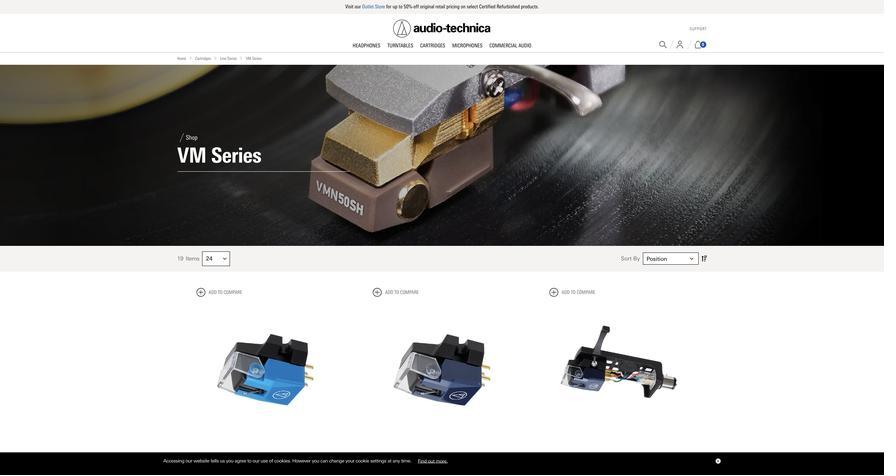 Task type: locate. For each thing, give the bounding box(es) containing it.
0 vertical spatial vm series
[[246, 56, 262, 61]]

1 vertical spatial vm
[[177, 143, 206, 168]]

our right visit
[[355, 3, 361, 10]]

0 horizontal spatial vm
[[177, 143, 206, 168]]

breadcrumbs image left the line
[[214, 56, 217, 60]]

breadcrumbs image right line series
[[240, 56, 243, 60]]

you left the can
[[312, 459, 319, 464]]

series for first breadcrumbs image from the right
[[252, 56, 262, 61]]

basket image
[[694, 41, 702, 48]]

2 add to compare from the left
[[385, 290, 419, 296]]

3 compare from the left
[[577, 290, 596, 296]]

0 horizontal spatial product
[[262, 452, 284, 458]]

sort by
[[621, 256, 640, 262]]

1 horizontal spatial you
[[312, 459, 319, 464]]

view product up use
[[248, 452, 284, 458]]

3 add to compare from the left
[[562, 290, 596, 296]]

0 link
[[694, 41, 707, 48]]

breadcrumbs image for cartridges
[[189, 56, 193, 60]]

2 breadcrumbs image from the left
[[214, 56, 217, 60]]

you right us
[[226, 459, 234, 464]]

1 view from the left
[[248, 452, 260, 458]]

2 compare from the left
[[400, 290, 419, 296]]

view product link
[[233, 448, 298, 462], [410, 448, 475, 462]]

vm down shop
[[177, 143, 206, 168]]

cartridges link down store logo
[[417, 42, 449, 49]]

2 add to compare button from the left
[[373, 288, 419, 297]]

1 breadcrumbs image from the left
[[189, 56, 193, 60]]

19 items
[[177, 256, 199, 262]]

add to compare button for vm510cb image
[[196, 288, 242, 297]]

1 add from the left
[[209, 290, 217, 296]]

visit
[[345, 3, 354, 10]]

1 horizontal spatial view product
[[424, 452, 460, 458]]

0 horizontal spatial compare
[[224, 290, 242, 296]]

our left use
[[253, 459, 260, 464]]

0 horizontal spatial view product
[[248, 452, 284, 458]]

cartridges
[[420, 42, 446, 49], [195, 56, 211, 61]]

0 horizontal spatial our
[[186, 459, 192, 464]]

original
[[420, 3, 435, 10]]

carrat down image
[[690, 257, 694, 261]]

compare
[[224, 290, 242, 296], [400, 290, 419, 296], [577, 290, 596, 296]]

2 view from the left
[[424, 452, 437, 458]]

view product link for 'vm520eb' image at the bottom of the page
[[410, 448, 475, 462]]

turntables
[[388, 42, 413, 49]]

1 horizontal spatial cartridges
[[420, 42, 446, 49]]

1 horizontal spatial cartridges link
[[417, 42, 449, 49]]

line series
[[220, 56, 237, 61]]

your
[[346, 459, 355, 464]]

2 product from the left
[[438, 452, 460, 458]]

vm520eb image
[[373, 303, 511, 441]]

product up of
[[262, 452, 284, 458]]

3 add to compare button from the left
[[550, 288, 596, 297]]

cartridges left the line
[[195, 56, 211, 61]]

vm series down shop
[[177, 143, 261, 168]]

1 compare from the left
[[224, 290, 242, 296]]

1 add to compare from the left
[[209, 290, 242, 296]]

view product link for vm510cb image
[[233, 448, 298, 462]]

2 horizontal spatial add
[[562, 290, 570, 296]]

add for the add to compare button for 'vm520eb' image at the bottom of the page
[[385, 290, 394, 296]]

visit our outlet store for up to 50%-off original retail pricing on select certified refurbished products.
[[345, 3, 539, 10]]

set descending direction image
[[702, 255, 707, 263]]

add to compare
[[209, 290, 242, 296], [385, 290, 419, 296], [562, 290, 596, 296]]

1 horizontal spatial view
[[424, 452, 437, 458]]

0 horizontal spatial add to compare button
[[196, 288, 242, 297]]

breadcrumbs image right home
[[189, 56, 193, 60]]

vm series
[[246, 56, 262, 61], [177, 143, 261, 168]]

cartridges inside cartridges link
[[420, 42, 446, 49]]

1 vertical spatial cartridges
[[195, 56, 211, 61]]

magnifying glass image
[[660, 41, 667, 48]]

1 horizontal spatial product
[[438, 452, 460, 458]]

1 horizontal spatial compare
[[400, 290, 419, 296]]

accessing our website tells us you agree to our use of cookies. however you can change your cookie settings at any time.
[[163, 459, 413, 464]]

0 horizontal spatial view
[[248, 452, 260, 458]]

1 horizontal spatial add
[[385, 290, 394, 296]]

2 horizontal spatial add to compare button
[[550, 288, 596, 297]]

commercial
[[490, 42, 518, 49]]

tells
[[211, 459, 219, 464]]

2 horizontal spatial our
[[355, 3, 361, 10]]

series
[[228, 56, 237, 61], [252, 56, 262, 61], [211, 143, 261, 168]]

view product
[[248, 452, 284, 458], [424, 452, 460, 458]]

to for vm520eb/h image
[[571, 290, 576, 296]]

cartridges link
[[417, 42, 449, 49], [195, 55, 211, 62]]

1 horizontal spatial breadcrumbs image
[[214, 56, 217, 60]]

out
[[428, 459, 435, 464]]

cartridges link left the line
[[195, 55, 211, 62]]

outlet
[[362, 3, 374, 10]]

1 horizontal spatial view product link
[[410, 448, 475, 462]]

3 breadcrumbs image from the left
[[240, 56, 243, 60]]

add
[[209, 290, 217, 296], [385, 290, 394, 296], [562, 290, 570, 296]]

vm right line series
[[246, 56, 251, 61]]

3 add from the left
[[562, 290, 570, 296]]

1 add to compare button from the left
[[196, 288, 242, 297]]

2 horizontal spatial compare
[[577, 290, 596, 296]]

breadcrumbs image
[[189, 56, 193, 60], [214, 56, 217, 60], [240, 56, 243, 60]]

to
[[399, 3, 403, 10], [218, 290, 223, 296], [395, 290, 399, 296], [571, 290, 576, 296], [247, 459, 252, 464]]

0 horizontal spatial you
[[226, 459, 234, 464]]

line
[[220, 56, 227, 61]]

view product for 'vm520eb' image at the bottom of the page
[[424, 452, 460, 458]]

0 vertical spatial vm
[[246, 56, 251, 61]]

headphones
[[353, 42, 381, 49]]

2 horizontal spatial add to compare
[[562, 290, 596, 296]]

view
[[248, 452, 260, 458], [424, 452, 437, 458]]

our for accessing
[[186, 459, 192, 464]]

product for vm510cb image
[[262, 452, 284, 458]]

our left website
[[186, 459, 192, 464]]

cartridges for cartridges link to the left
[[195, 56, 211, 61]]

0 vertical spatial cartridges
[[420, 42, 446, 49]]

view product for vm510cb image
[[248, 452, 284, 458]]

1 horizontal spatial add to compare
[[385, 290, 419, 296]]

1 horizontal spatial divider line image
[[688, 40, 692, 49]]

0 horizontal spatial view product link
[[233, 448, 298, 462]]

items
[[186, 256, 199, 262]]

of
[[269, 459, 273, 464]]

compare for vm510cb image
[[224, 290, 242, 296]]

store logo image
[[394, 20, 491, 37]]

1 horizontal spatial vm
[[246, 56, 251, 61]]

1 view product link from the left
[[233, 448, 298, 462]]

our
[[355, 3, 361, 10], [186, 459, 192, 464], [253, 459, 260, 464]]

1 view product from the left
[[248, 452, 284, 458]]

you
[[226, 459, 234, 464], [312, 459, 319, 464]]

2 view product from the left
[[424, 452, 460, 458]]

add to compare for the add to compare button related to vm510cb image
[[209, 290, 242, 296]]

2 add from the left
[[385, 290, 394, 296]]

product up 'more.'
[[438, 452, 460, 458]]

0 horizontal spatial breadcrumbs image
[[189, 56, 193, 60]]

to for 'vm520eb' image at the bottom of the page
[[395, 290, 399, 296]]

more.
[[436, 459, 448, 464]]

19
[[177, 256, 183, 262]]

vm series right line series
[[246, 56, 262, 61]]

us
[[220, 459, 225, 464]]

add to compare button for vm520eb/h image
[[550, 288, 596, 297]]

vm
[[246, 56, 251, 61], [177, 143, 206, 168]]

cartridges down store logo
[[420, 42, 446, 49]]

product for 'vm520eb' image at the bottom of the page
[[438, 452, 460, 458]]

turntables link
[[384, 42, 417, 49]]

1 you from the left
[[226, 459, 234, 464]]

2 view product link from the left
[[410, 448, 475, 462]]

by
[[634, 256, 640, 262]]

sort
[[621, 256, 632, 262]]

2 horizontal spatial breadcrumbs image
[[240, 56, 243, 60]]

view product up 'more.'
[[424, 452, 460, 458]]

1 vertical spatial divider line image
[[177, 133, 186, 142]]

add to compare button
[[196, 288, 242, 297], [373, 288, 419, 297], [550, 288, 596, 297]]

product
[[262, 452, 284, 458], [438, 452, 460, 458]]

1 product from the left
[[262, 452, 284, 458]]

0 horizontal spatial add to compare
[[209, 290, 242, 296]]

0 horizontal spatial cartridges
[[195, 56, 211, 61]]

1 vertical spatial cartridges link
[[195, 55, 211, 62]]

divider line image
[[688, 40, 692, 49], [177, 133, 186, 142]]

to for vm510cb image
[[218, 290, 223, 296]]

for
[[386, 3, 392, 10]]

1 horizontal spatial add to compare button
[[373, 288, 419, 297]]

0 horizontal spatial add
[[209, 290, 217, 296]]



Task type: vqa. For each thing, say whether or not it's contained in the screenshot.
SET DESCENDING DIRECTION icon
yes



Task type: describe. For each thing, give the bounding box(es) containing it.
cross image
[[717, 460, 720, 463]]

cookies.
[[274, 459, 291, 464]]

audio
[[519, 42, 532, 49]]

store
[[375, 3, 385, 10]]

off
[[414, 3, 419, 10]]

1 vertical spatial vm series
[[177, 143, 261, 168]]

1 horizontal spatial our
[[253, 459, 260, 464]]

can
[[321, 459, 328, 464]]

0 horizontal spatial divider line image
[[177, 133, 186, 142]]

support
[[690, 27, 707, 31]]

use
[[261, 459, 268, 464]]

compare for vm520eb/h image
[[577, 290, 596, 296]]

our for visit
[[355, 3, 361, 10]]

vm series image
[[0, 65, 885, 246]]

add to compare for the add to compare button for 'vm520eb' image at the bottom of the page
[[385, 290, 419, 296]]

view for view product link related to 'vm520eb' image at the bottom of the page
[[424, 452, 437, 458]]

microphones
[[453, 42, 483, 49]]

commercial audio
[[490, 42, 532, 49]]

headphones link
[[349, 42, 384, 49]]

home link
[[177, 55, 186, 62]]

add to compare button for 'vm520eb' image at the bottom of the page
[[373, 288, 419, 297]]

2 you from the left
[[312, 459, 319, 464]]

commercial audio link
[[486, 42, 535, 49]]

change
[[329, 459, 344, 464]]

add to compare for the add to compare button associated with vm520eb/h image
[[562, 290, 596, 296]]

time.
[[401, 459, 412, 464]]

add for the add to compare button associated with vm520eb/h image
[[562, 290, 570, 296]]

website
[[194, 459, 210, 464]]

select
[[467, 3, 478, 10]]

find out more. link
[[413, 456, 453, 467]]

on
[[461, 3, 466, 10]]

50%-
[[404, 3, 414, 10]]

settings
[[371, 459, 387, 464]]

line series link
[[220, 55, 237, 62]]

breadcrumbs image for line series
[[214, 56, 217, 60]]

support link
[[690, 27, 707, 31]]

divider line image
[[670, 40, 674, 49]]

compare for 'vm520eb' image at the bottom of the page
[[400, 290, 419, 296]]

0
[[702, 42, 705, 47]]

home
[[177, 56, 186, 61]]

carrat down image
[[223, 257, 227, 261]]

at
[[388, 459, 392, 464]]

products.
[[521, 3, 539, 10]]

find
[[418, 459, 427, 464]]

cookie
[[356, 459, 369, 464]]

certified
[[480, 3, 496, 10]]

shop
[[186, 134, 198, 142]]

refurbished
[[497, 3, 520, 10]]

view for view product link corresponding to vm510cb image
[[248, 452, 260, 458]]

outlet store link
[[362, 3, 385, 10]]

find out more.
[[418, 459, 448, 464]]

any
[[393, 459, 400, 464]]

microphones link
[[449, 42, 486, 49]]

0 vertical spatial divider line image
[[688, 40, 692, 49]]

agree
[[235, 459, 246, 464]]

0 vertical spatial cartridges link
[[417, 42, 449, 49]]

series for leftmost divider line icon
[[211, 143, 261, 168]]

add for the add to compare button related to vm510cb image
[[209, 290, 217, 296]]

accessing
[[163, 459, 184, 464]]

vm510cb image
[[196, 303, 335, 441]]

however
[[292, 459, 311, 464]]

up
[[393, 3, 398, 10]]

vm520eb/h image
[[550, 303, 688, 441]]

cartridges for the top cartridges link
[[420, 42, 446, 49]]

pricing
[[447, 3, 460, 10]]

retail
[[436, 3, 446, 10]]

0 horizontal spatial cartridges link
[[195, 55, 211, 62]]



